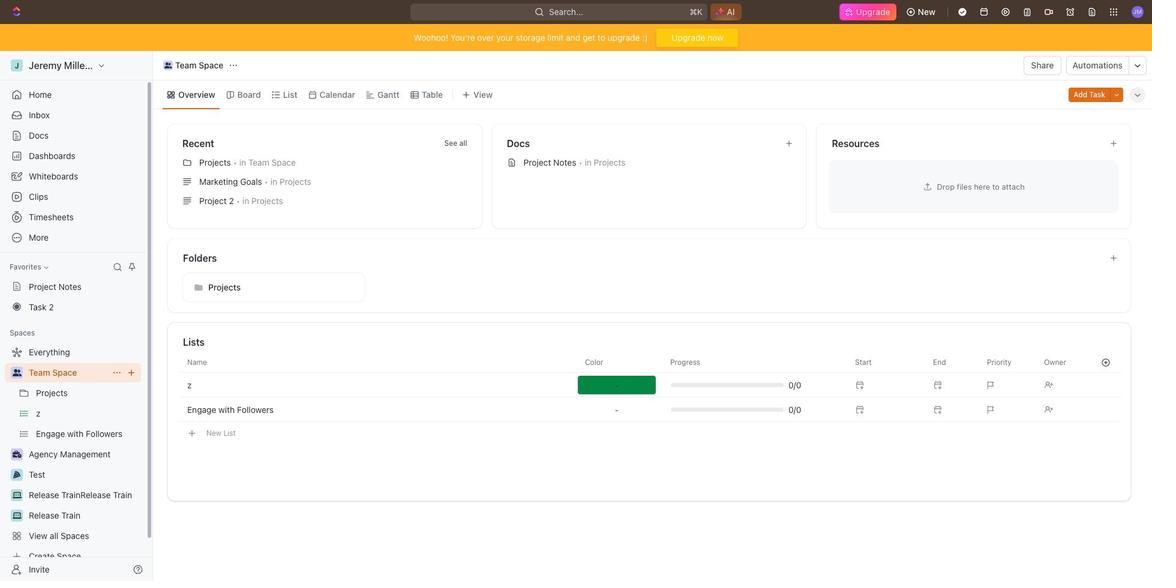 Task type: locate. For each thing, give the bounding box(es) containing it.
dropdown menu image
[[578, 376, 656, 394]]

tree inside "sidebar" navigation
[[5, 343, 141, 566]]

laptop code image
[[12, 492, 21, 499], [12, 512, 21, 519]]

tree
[[5, 343, 141, 566]]

user group image
[[164, 62, 172, 68], [12, 369, 21, 376]]

1 vertical spatial set priority image
[[980, 398, 1037, 421]]

1 vertical spatial laptop code image
[[12, 512, 21, 519]]

1 vertical spatial user group image
[[12, 369, 21, 376]]

1 set priority image from the top
[[980, 373, 1037, 397]]

2 laptop code image from the top
[[12, 512, 21, 519]]

pizza slice image
[[13, 471, 20, 478]]

0 vertical spatial user group image
[[164, 62, 172, 68]]

2 set priority image from the top
[[980, 398, 1037, 421]]

0 vertical spatial set priority image
[[980, 373, 1037, 397]]

set priority image
[[980, 373, 1037, 397], [980, 398, 1037, 421]]

0 vertical spatial laptop code image
[[12, 492, 21, 499]]

dropdown menu image
[[615, 405, 619, 415]]

0 horizontal spatial user group image
[[12, 369, 21, 376]]

user group image inside tree
[[12, 369, 21, 376]]

1 horizontal spatial user group image
[[164, 62, 172, 68]]



Task type: describe. For each thing, give the bounding box(es) containing it.
set priority image for dropdown menu image
[[980, 373, 1037, 397]]

set priority image for dropdown menu icon
[[980, 398, 1037, 421]]

1 laptop code image from the top
[[12, 492, 21, 499]]

jeremy miller's workspace, , element
[[11, 59, 23, 71]]

sidebar navigation
[[0, 51, 155, 581]]

business time image
[[12, 451, 21, 458]]



Task type: vqa. For each thing, say whether or not it's contained in the screenshot.
Set Priority image related to Dropdown menu image
yes



